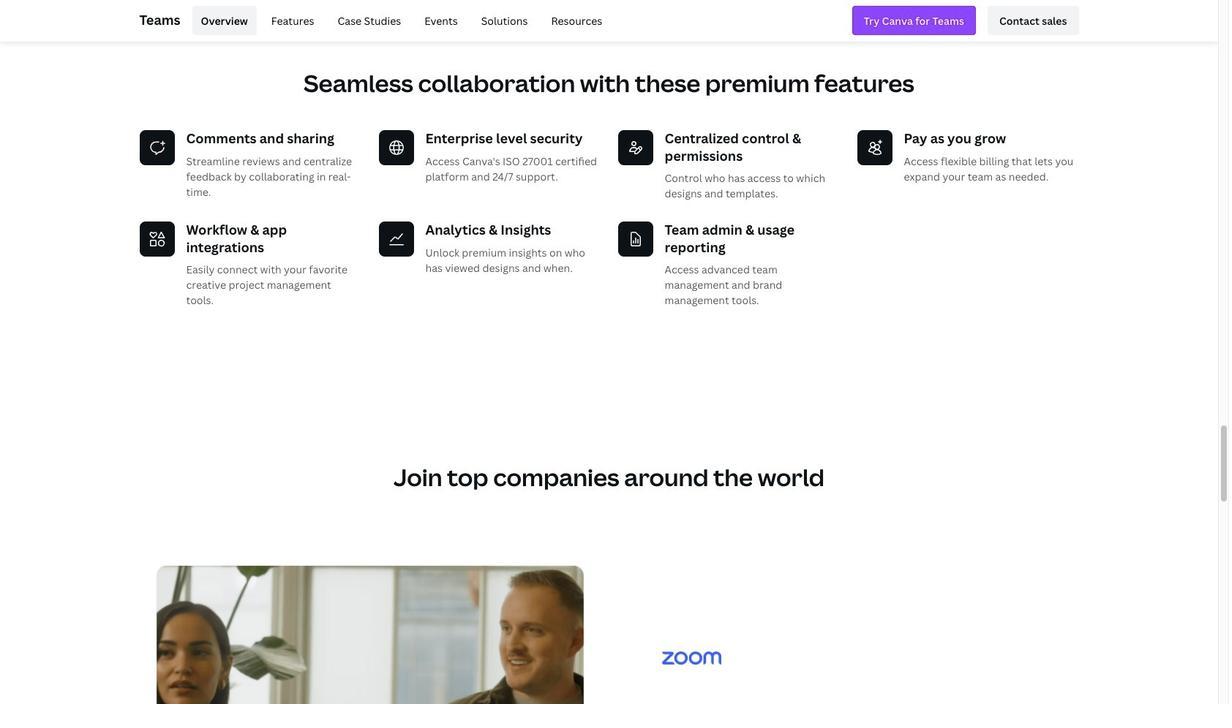 Task type: vqa. For each thing, say whether or not it's contained in the screenshot.
menu bar on the left of page
yes



Task type: locate. For each thing, give the bounding box(es) containing it.
menu bar
[[186, 6, 611, 35]]

zoom image
[[662, 651, 721, 665]]



